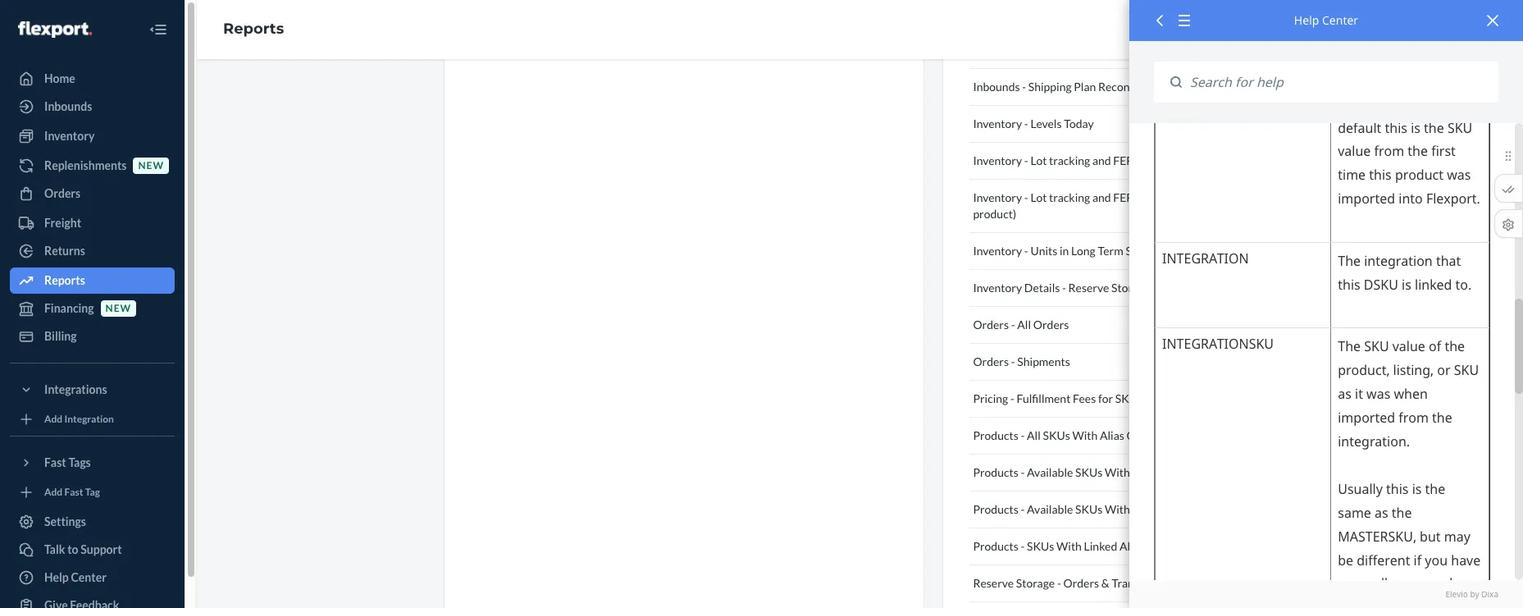 Task type: locate. For each thing, give the bounding box(es) containing it.
inventory up "orders - all orders"
[[974, 281, 1023, 295]]

inbounds for inbounds
[[44, 99, 92, 113]]

2 available from the top
[[1027, 502, 1074, 516]]

4 products from the top
[[974, 539, 1019, 553]]

1 horizontal spatial reports
[[223, 20, 284, 38]]

0 horizontal spatial reserve
[[974, 576, 1014, 590]]

available up products - skus with linked aliases
[[1027, 502, 1074, 516]]

tracking inside inventory - lot tracking and fefo (single product)
[[1050, 190, 1091, 204]]

1 fefo from the top
[[1114, 153, 1143, 167]]

2 lot from the top
[[1031, 190, 1047, 204]]

skus
[[1116, 391, 1143, 405], [1043, 428, 1071, 442], [1076, 465, 1103, 479], [1076, 502, 1103, 516], [1027, 539, 1055, 553]]

lot for inventory - lot tracking and fefo (single product)
[[1031, 190, 1047, 204]]

term
[[1098, 244, 1124, 258]]

inbounds link
[[10, 94, 175, 120]]

with inside products - available skus with alias counts button
[[1105, 465, 1131, 479]]

add for add integration
[[44, 413, 63, 425]]

help
[[1295, 12, 1320, 28], [44, 570, 69, 584]]

help up search 'search box'
[[1295, 12, 1320, 28]]

available for products - available skus with no aliases
[[1027, 502, 1074, 516]]

1 horizontal spatial help center
[[1295, 12, 1359, 28]]

talk to support button
[[10, 537, 175, 563]]

- down products - all skus with alias counts
[[1021, 465, 1025, 479]]

0 vertical spatial inbounds
[[974, 80, 1020, 94]]

and
[[1093, 153, 1112, 167], [1093, 190, 1112, 204]]

1 horizontal spatial center
[[1323, 12, 1359, 28]]

inventory - units in long term storage
[[974, 244, 1165, 258]]

- right pricing
[[1011, 391, 1015, 405]]

2 add from the top
[[44, 486, 63, 498]]

tracking down today
[[1050, 153, 1091, 167]]

inbounds inside button
[[974, 80, 1020, 94]]

for
[[1099, 391, 1114, 405]]

skus down the pricing - fulfillment fees for skus
[[1043, 428, 1071, 442]]

storage right term on the right
[[1126, 244, 1165, 258]]

inventory for inventory - lot tracking and fefo (all products)
[[974, 153, 1023, 167]]

integrations
[[44, 382, 107, 396]]

- for products - available skus with no aliases
[[1021, 502, 1025, 516]]

1 vertical spatial reserve
[[974, 576, 1014, 590]]

add inside add fast tag link
[[44, 486, 63, 498]]

1 add from the top
[[44, 413, 63, 425]]

with left no
[[1105, 502, 1131, 516]]

orders - shipments
[[974, 354, 1071, 368]]

lot inside inventory - lot tracking and fefo (single product)
[[1031, 190, 1047, 204]]

- inside 'button'
[[1021, 539, 1025, 553]]

with inside products - available skus with no aliases button
[[1105, 502, 1131, 516]]

aliases inside 'button'
[[1120, 539, 1156, 553]]

1 vertical spatial lot
[[1031, 190, 1047, 204]]

1 vertical spatial alias
[[1133, 465, 1157, 479]]

pricing
[[974, 391, 1009, 405]]

products - available skus with no aliases
[[974, 502, 1186, 516]]

0 vertical spatial help
[[1295, 12, 1320, 28]]

storage inside button
[[1112, 281, 1151, 295]]

1 vertical spatial new
[[106, 302, 131, 315]]

fast inside dropdown button
[[44, 455, 66, 469]]

add left integration
[[44, 413, 63, 425]]

0 vertical spatial reserve
[[1069, 281, 1110, 295]]

0 vertical spatial help center
[[1295, 12, 1359, 28]]

inventory inside inventory - lot tracking and fefo (single product)
[[974, 190, 1023, 204]]

available down products - all skus with alias counts
[[1027, 465, 1074, 479]]

2 and from the top
[[1093, 190, 1112, 204]]

fast left tag
[[64, 486, 83, 498]]

skus for products - all skus with alias counts
[[1043, 428, 1071, 442]]

orders for orders
[[44, 186, 81, 200]]

1 vertical spatial available
[[1027, 502, 1074, 516]]

tracking down inventory - lot tracking and fefo (all products)
[[1050, 190, 1091, 204]]

skus up products - available skus with no aliases
[[1076, 465, 1103, 479]]

help center up search 'search box'
[[1295, 12, 1359, 28]]

inventory inside button
[[974, 281, 1023, 295]]

storage down term on the right
[[1112, 281, 1151, 295]]

- left units
[[1025, 244, 1029, 258]]

inventory up "product)"
[[974, 190, 1023, 204]]

available inside products - available skus with no aliases button
[[1027, 502, 1074, 516]]

and inside inventory - lot tracking and fefo (single product)
[[1093, 190, 1112, 204]]

- for products - skus with linked aliases
[[1021, 539, 1025, 553]]

1 horizontal spatial inbounds
[[974, 80, 1020, 94]]

1 vertical spatial reports link
[[10, 268, 175, 294]]

help center
[[1295, 12, 1359, 28], [44, 570, 107, 584]]

reports link
[[223, 20, 284, 38], [10, 268, 175, 294]]

shipments
[[1018, 354, 1071, 368]]

with down fees
[[1073, 428, 1098, 442]]

aliases right no
[[1150, 502, 1186, 516]]

1 vertical spatial tracking
[[1050, 190, 1091, 204]]

1 vertical spatial reports
[[44, 273, 85, 287]]

2 fefo from the top
[[1114, 190, 1143, 204]]

1 vertical spatial counts
[[1160, 465, 1196, 479]]

1 and from the top
[[1093, 153, 1112, 167]]

storage
[[1126, 244, 1165, 258], [1112, 281, 1151, 295], [1017, 576, 1055, 590]]

with down the products - all skus with alias counts button
[[1105, 465, 1131, 479]]

with inside the products - all skus with alias counts button
[[1073, 428, 1098, 442]]

returns link
[[10, 238, 175, 264]]

counts
[[1127, 428, 1163, 442], [1160, 465, 1196, 479]]

0 vertical spatial fefo
[[1114, 153, 1143, 167]]

integrations button
[[10, 377, 175, 403]]

replenishments
[[44, 158, 127, 172]]

- left levels
[[1025, 117, 1029, 130]]

(single
[[1145, 190, 1177, 204]]

inventory down inventory - levels today
[[974, 153, 1023, 167]]

by
[[1471, 588, 1480, 600]]

products - available skus with alias counts button
[[970, 455, 1237, 492]]

available inside products - available skus with alias counts button
[[1027, 465, 1074, 479]]

1 vertical spatial fefo
[[1114, 190, 1143, 204]]

0 vertical spatial new
[[138, 160, 164, 172]]

returns
[[44, 244, 85, 258]]

storage down products - skus with linked aliases
[[1017, 576, 1055, 590]]

0 vertical spatial storage
[[1126, 244, 1165, 258]]

new up 'billing' link
[[106, 302, 131, 315]]

products inside 'button'
[[974, 539, 1019, 553]]

new up orders link
[[138, 160, 164, 172]]

products
[[974, 428, 1019, 442], [974, 465, 1019, 479], [974, 502, 1019, 516], [974, 539, 1019, 553]]

- down products - skus with linked aliases
[[1058, 576, 1062, 590]]

- left "shipments"
[[1012, 354, 1016, 368]]

help down talk
[[44, 570, 69, 584]]

0 vertical spatial counts
[[1127, 428, 1163, 442]]

linked
[[1084, 539, 1118, 553]]

skus right for
[[1116, 391, 1143, 405]]

to
[[67, 542, 78, 556]]

0 horizontal spatial inbounds
[[44, 99, 92, 113]]

orders up freight
[[44, 186, 81, 200]]

1 vertical spatial aliases
[[1120, 539, 1156, 553]]

and down the 'inventory - lot tracking and fefo (all products)' button
[[1093, 190, 1112, 204]]

reserve down products - skus with linked aliases
[[974, 576, 1014, 590]]

fefo inside inventory - lot tracking and fefo (single product)
[[1114, 190, 1143, 204]]

with inside products - skus with linked aliases 'button'
[[1057, 539, 1082, 553]]

- inside inventory - lot tracking and fefo (single product)
[[1025, 190, 1029, 204]]

freight link
[[10, 210, 175, 236]]

0 vertical spatial alias
[[1100, 428, 1125, 442]]

0 horizontal spatial help center
[[44, 570, 107, 584]]

0 vertical spatial aliases
[[1150, 502, 1186, 516]]

alias for products - all skus with alias counts
[[1100, 428, 1125, 442]]

reserve storage - orders & transfers
[[974, 576, 1159, 590]]

fefo left (all
[[1114, 153, 1143, 167]]

orders for orders - all orders
[[974, 318, 1009, 332]]

3 products from the top
[[974, 502, 1019, 516]]

inventory - lot tracking and fefo (single product)
[[974, 190, 1177, 221]]

reserve
[[1069, 281, 1110, 295], [974, 576, 1014, 590]]

fees
[[1073, 391, 1096, 405]]

alias
[[1100, 428, 1125, 442], [1133, 465, 1157, 479]]

1 vertical spatial help center
[[44, 570, 107, 584]]

1 horizontal spatial alias
[[1133, 465, 1157, 479]]

1 lot from the top
[[1031, 153, 1047, 167]]

home
[[44, 71, 75, 85]]

skus up reserve storage - orders & transfers
[[1027, 539, 1055, 553]]

fefo left (single
[[1114, 190, 1143, 204]]

1 vertical spatial all
[[1027, 428, 1041, 442]]

new for financing
[[106, 302, 131, 315]]

inventory details - reserve storage
[[974, 281, 1151, 295]]

and down inventory - levels today button at the right
[[1093, 153, 1112, 167]]

0 vertical spatial all
[[1018, 318, 1032, 332]]

0 vertical spatial reports link
[[223, 20, 284, 38]]

0 horizontal spatial new
[[106, 302, 131, 315]]

0 vertical spatial lot
[[1031, 153, 1047, 167]]

tracking
[[1050, 153, 1091, 167], [1050, 190, 1091, 204]]

1 vertical spatial and
[[1093, 190, 1112, 204]]

products)
[[1162, 153, 1210, 167]]

orders up 'orders - shipments'
[[974, 318, 1009, 332]]

0 vertical spatial fast
[[44, 455, 66, 469]]

details
[[1025, 281, 1060, 295]]

1 horizontal spatial new
[[138, 160, 164, 172]]

with left linked at the right bottom
[[1057, 539, 1082, 553]]

all up 'orders - shipments'
[[1018, 318, 1032, 332]]

alias down the pricing - fulfillment fees for skus button
[[1100, 428, 1125, 442]]

help inside help center link
[[44, 570, 69, 584]]

skus down products - available skus with alias counts
[[1076, 502, 1103, 516]]

inventory down "product)"
[[974, 244, 1023, 258]]

inventory up replenishments on the left top of page
[[44, 129, 95, 143]]

reserve down long on the right of page
[[1069, 281, 1110, 295]]

- for orders - shipments
[[1012, 354, 1016, 368]]

1 products from the top
[[974, 428, 1019, 442]]

fast left tags
[[44, 455, 66, 469]]

add
[[44, 413, 63, 425], [44, 486, 63, 498]]

inbounds
[[974, 80, 1020, 94], [44, 99, 92, 113]]

orders
[[44, 186, 81, 200], [974, 318, 1009, 332], [1034, 318, 1070, 332], [974, 354, 1009, 368], [1064, 576, 1100, 590]]

help center down to
[[44, 570, 107, 584]]

- down inventory - levels today
[[1025, 153, 1029, 167]]

- up reserve storage - orders & transfers
[[1021, 539, 1025, 553]]

close navigation image
[[149, 20, 168, 39]]

long
[[1072, 244, 1096, 258]]

inventory left levels
[[974, 117, 1023, 130]]

center up search 'search box'
[[1323, 12, 1359, 28]]

- up 'orders - shipments'
[[1012, 318, 1016, 332]]

lot down inventory - levels today
[[1031, 153, 1047, 167]]

- inside button
[[1011, 391, 1015, 405]]

add inside add integration link
[[44, 413, 63, 425]]

add up settings
[[44, 486, 63, 498]]

tracking for (single
[[1050, 190, 1091, 204]]

1 horizontal spatial reports link
[[223, 20, 284, 38]]

add integration link
[[10, 409, 175, 429]]

1 vertical spatial inbounds
[[44, 99, 92, 113]]

lot
[[1031, 153, 1047, 167], [1031, 190, 1047, 204]]

reports
[[223, 20, 284, 38], [44, 273, 85, 287]]

0 vertical spatial center
[[1323, 12, 1359, 28]]

- up inventory - units in long term storage
[[1025, 190, 1029, 204]]

0 horizontal spatial reports link
[[10, 268, 175, 294]]

0 vertical spatial add
[[44, 413, 63, 425]]

all down fulfillment
[[1027, 428, 1041, 442]]

0 vertical spatial available
[[1027, 465, 1074, 479]]

1 horizontal spatial help
[[1295, 12, 1320, 28]]

reserve storage - orders & transfers button
[[970, 565, 1237, 602]]

1 tracking from the top
[[1050, 153, 1091, 167]]

2 tracking from the top
[[1050, 190, 1091, 204]]

- up products - skus with linked aliases
[[1021, 502, 1025, 516]]

products for products - available skus with alias counts
[[974, 465, 1019, 479]]

1 vertical spatial center
[[71, 570, 107, 584]]

lot for inventory - lot tracking and fefo (all products)
[[1031, 153, 1047, 167]]

0 horizontal spatial center
[[71, 570, 107, 584]]

- right details
[[1063, 281, 1067, 295]]

- left the shipping
[[1023, 80, 1027, 94]]

orders up pricing
[[974, 354, 1009, 368]]

inventory
[[974, 117, 1023, 130], [44, 129, 95, 143], [974, 153, 1023, 167], [974, 190, 1023, 204], [974, 244, 1023, 258], [974, 281, 1023, 295]]

aliases inside button
[[1150, 502, 1186, 516]]

products for products - all skus with alias counts
[[974, 428, 1019, 442]]

1 horizontal spatial reserve
[[1069, 281, 1110, 295]]

1 vertical spatial add
[[44, 486, 63, 498]]

inbounds down home
[[44, 99, 92, 113]]

inventory inside "link"
[[44, 129, 95, 143]]

1 vertical spatial help
[[44, 570, 69, 584]]

alias for products - available skus with alias counts
[[1133, 465, 1157, 479]]

billing link
[[10, 323, 175, 350]]

inventory details - reserve storage button
[[970, 270, 1237, 307]]

lot up units
[[1031, 190, 1047, 204]]

fefo for (single
[[1114, 190, 1143, 204]]

fefo inside the 'inventory - lot tracking and fefo (all products)' button
[[1114, 153, 1143, 167]]

center
[[1323, 12, 1359, 28], [71, 570, 107, 584]]

products - skus with linked aliases button
[[970, 528, 1237, 565]]

aliases right linked at the right bottom
[[1120, 539, 1156, 553]]

0 horizontal spatial help
[[44, 570, 69, 584]]

orders - all orders
[[974, 318, 1070, 332]]

alias up no
[[1133, 465, 1157, 479]]

fefo for (all
[[1114, 153, 1143, 167]]

1 available from the top
[[1027, 465, 1074, 479]]

1 vertical spatial fast
[[64, 486, 83, 498]]

inbounds up inventory - levels today
[[974, 80, 1020, 94]]

0 horizontal spatial reports
[[44, 273, 85, 287]]

2 products from the top
[[974, 465, 1019, 479]]

0 vertical spatial tracking
[[1050, 153, 1091, 167]]

inventory - lot tracking and fefo (all products)
[[974, 153, 1210, 167]]

all
[[1018, 318, 1032, 332], [1027, 428, 1041, 442]]

- down fulfillment
[[1021, 428, 1025, 442]]

aliases
[[1150, 502, 1186, 516], [1120, 539, 1156, 553]]

0 horizontal spatial alias
[[1100, 428, 1125, 442]]

available
[[1027, 465, 1074, 479], [1027, 502, 1074, 516]]

center down the talk to support button
[[71, 570, 107, 584]]

Search search field
[[1182, 62, 1499, 103]]

0 vertical spatial and
[[1093, 153, 1112, 167]]

1 vertical spatial storage
[[1112, 281, 1151, 295]]

no
[[1133, 502, 1148, 516]]



Task type: vqa. For each thing, say whether or not it's contained in the screenshot.
'create wholesale order' button
no



Task type: describe. For each thing, give the bounding box(es) containing it.
shipping
[[1029, 80, 1072, 94]]

in
[[1060, 244, 1070, 258]]

reserve inside button
[[1069, 281, 1110, 295]]

inventory - levels today
[[974, 117, 1094, 130]]

- for inventory - levels today
[[1025, 117, 1029, 130]]

and for (single
[[1093, 190, 1112, 204]]

available for products - available skus with alias counts
[[1027, 465, 1074, 479]]

- for products - available skus with alias counts
[[1021, 465, 1025, 479]]

skus for products - available skus with alias counts
[[1076, 465, 1103, 479]]

pricing - fulfillment fees for skus button
[[970, 381, 1237, 418]]

skus inside button
[[1116, 391, 1143, 405]]

new for replenishments
[[138, 160, 164, 172]]

inventory for inventory - levels today
[[974, 117, 1023, 130]]

add fast tag
[[44, 486, 100, 498]]

inventory - lot tracking and fefo (all products) button
[[970, 143, 1237, 180]]

tag
[[85, 486, 100, 498]]

talk to support
[[44, 542, 122, 556]]

fulfillment
[[1017, 391, 1071, 405]]

- inside button
[[1063, 281, 1067, 295]]

- for orders - all orders
[[1012, 318, 1016, 332]]

products - all skus with alias counts
[[974, 428, 1163, 442]]

- for inventory - lot tracking and fefo (all products)
[[1025, 153, 1029, 167]]

inventory for inventory details - reserve storage
[[974, 281, 1023, 295]]

orders for orders - shipments
[[974, 354, 1009, 368]]

- for inventory - lot tracking and fefo (single product)
[[1025, 190, 1029, 204]]

pricing - fulfillment fees for skus
[[974, 391, 1143, 405]]

add fast tag link
[[10, 483, 175, 502]]

inventory for inventory
[[44, 129, 95, 143]]

&
[[1102, 576, 1110, 590]]

skus for products - available skus with no aliases
[[1076, 502, 1103, 516]]

elevio by dixa
[[1446, 588, 1499, 600]]

orders link
[[10, 181, 175, 207]]

inventory for inventory - lot tracking and fefo (single product)
[[974, 190, 1023, 204]]

products - available skus with no aliases button
[[970, 492, 1237, 528]]

orders up "shipments"
[[1034, 318, 1070, 332]]

and for (all
[[1093, 153, 1112, 167]]

reserve inside button
[[974, 576, 1014, 590]]

- for inventory - units in long term storage
[[1025, 244, 1029, 258]]

products for products - skus with linked aliases
[[974, 539, 1019, 553]]

fast tags button
[[10, 450, 175, 476]]

- for products - all skus with alias counts
[[1021, 428, 1025, 442]]

- for inbounds - shipping plan reconciliation
[[1023, 80, 1027, 94]]

orders left &
[[1064, 576, 1100, 590]]

products - available skus with alias counts
[[974, 465, 1196, 479]]

tags
[[68, 455, 91, 469]]

counts for products - available skus with alias counts
[[1160, 465, 1196, 479]]

reconciliation
[[1099, 80, 1170, 94]]

help center link
[[10, 565, 175, 591]]

with for products - available skus with no aliases
[[1105, 502, 1131, 516]]

inventory - levels today button
[[970, 106, 1237, 143]]

center inside help center link
[[71, 570, 107, 584]]

fast tags
[[44, 455, 91, 469]]

settings
[[44, 515, 86, 528]]

flexport logo image
[[18, 21, 92, 38]]

orders - shipments button
[[970, 344, 1237, 381]]

add for add fast tag
[[44, 486, 63, 498]]

integration
[[64, 413, 114, 425]]

talk
[[44, 542, 65, 556]]

2 vertical spatial storage
[[1017, 576, 1055, 590]]

with for products - all skus with alias counts
[[1073, 428, 1098, 442]]

elevio by dixa link
[[1155, 588, 1499, 600]]

product)
[[974, 207, 1017, 221]]

inbounds for inbounds - shipping plan reconciliation
[[974, 80, 1020, 94]]

inventory for inventory - units in long term storage
[[974, 244, 1023, 258]]

inventory - lot tracking and fefo (single product) button
[[970, 180, 1237, 233]]

plan
[[1074, 80, 1097, 94]]

units
[[1031, 244, 1058, 258]]

transfers
[[1112, 576, 1159, 590]]

inventory link
[[10, 123, 175, 149]]

inbounds - shipping plan reconciliation
[[974, 80, 1170, 94]]

0 vertical spatial reports
[[223, 20, 284, 38]]

home link
[[10, 66, 175, 92]]

(all
[[1145, 153, 1160, 167]]

elevio
[[1446, 588, 1469, 600]]

inventory - units in long term storage button
[[970, 233, 1237, 270]]

inbounds - shipping plan reconciliation button
[[970, 69, 1237, 106]]

orders - all orders button
[[970, 307, 1237, 344]]

counts for products - all skus with alias counts
[[1127, 428, 1163, 442]]

today
[[1064, 117, 1094, 130]]

tracking for (all
[[1050, 153, 1091, 167]]

freight
[[44, 216, 81, 230]]

financing
[[44, 301, 94, 315]]

products - skus with linked aliases
[[974, 539, 1156, 553]]

- for pricing - fulfillment fees for skus
[[1011, 391, 1015, 405]]

products - all skus with alias counts button
[[970, 418, 1237, 455]]

dixa
[[1482, 588, 1499, 600]]

add integration
[[44, 413, 114, 425]]

settings link
[[10, 509, 175, 535]]

billing
[[44, 329, 77, 343]]

support
[[81, 542, 122, 556]]

all for skus
[[1027, 428, 1041, 442]]

skus inside 'button'
[[1027, 539, 1055, 553]]

levels
[[1031, 117, 1062, 130]]

products for products - available skus with no aliases
[[974, 502, 1019, 516]]

all for orders
[[1018, 318, 1032, 332]]

with for products - available skus with alias counts
[[1105, 465, 1131, 479]]



